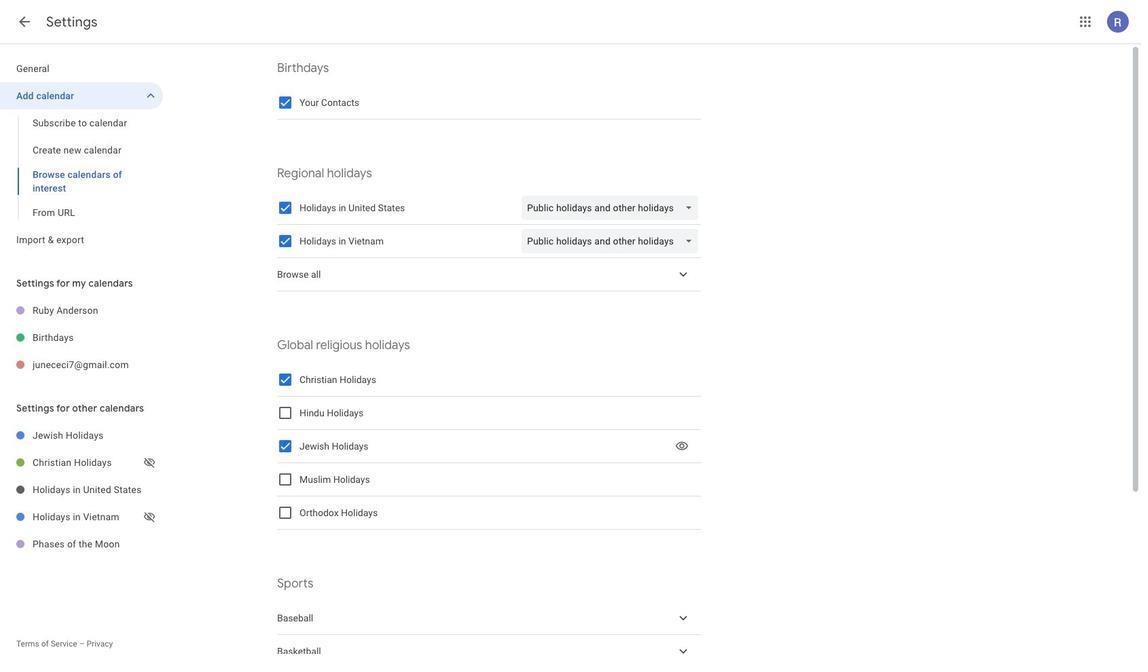 Task type: locate. For each thing, give the bounding box(es) containing it.
1 tree item from the top
[[277, 258, 701, 292]]

birthdays tree item
[[0, 324, 163, 351]]

tree
[[0, 55, 163, 253], [0, 297, 163, 378], [0, 422, 163, 558]]

2 tree from the top
[[0, 297, 163, 378]]

2 vertical spatial tree
[[0, 422, 163, 558]]

junececi7@gmail.com tree item
[[0, 351, 163, 378]]

heading
[[46, 14, 98, 31]]

add calendar tree item
[[0, 82, 163, 109]]

2 tree item from the top
[[277, 602, 701, 635]]

tree item
[[277, 258, 701, 292], [277, 602, 701, 635], [277, 635, 701, 654]]

holidays in vietnam tree item
[[0, 504, 163, 531]]

go back image
[[16, 14, 33, 30]]

0 vertical spatial tree
[[0, 55, 163, 253]]

group
[[0, 109, 163, 226]]

christian holidays tree item
[[0, 449, 163, 476]]

phases of the moon tree item
[[0, 531, 163, 558]]

1 vertical spatial tree
[[0, 297, 163, 378]]

None field
[[522, 196, 704, 220], [522, 229, 704, 253], [522, 196, 704, 220], [522, 229, 704, 253]]

3 tree from the top
[[0, 422, 163, 558]]



Task type: describe. For each thing, give the bounding box(es) containing it.
holidays in united states tree item
[[0, 476, 163, 504]]

3 tree item from the top
[[277, 635, 701, 654]]

jewish holidays tree item
[[0, 422, 163, 449]]

1 tree from the top
[[0, 55, 163, 253]]

ruby anderson tree item
[[0, 297, 163, 324]]



Task type: vqa. For each thing, say whether or not it's contained in the screenshot.
the top TREE
yes



